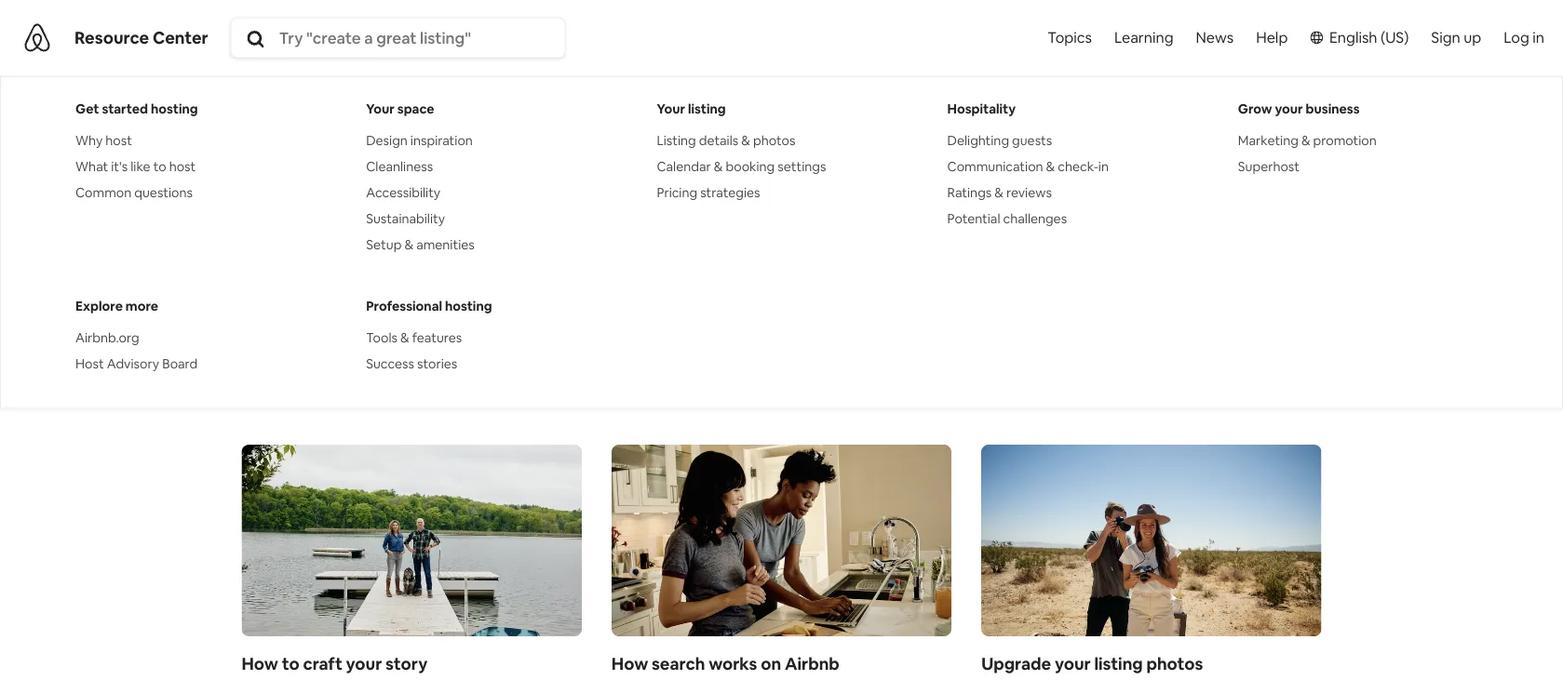 Task type: locate. For each thing, give the bounding box(es) containing it.
why host link
[[75, 131, 336, 149]]

listing.
[[242, 276, 291, 298]]

0 horizontal spatial listing
[[688, 100, 726, 117]]

two people look at a laptop together in a bright kitchen with a marble countertop. image
[[612, 445, 952, 637], [612, 445, 952, 637]]

ratings
[[948, 184, 992, 201]]

grow your business
[[1238, 100, 1360, 117], [385, 107, 522, 126]]

settings
[[778, 158, 826, 175]]

& left check-
[[1046, 158, 1055, 175]]

1 horizontal spatial how
[[612, 654, 648, 675]]

your
[[366, 100, 395, 117], [657, 100, 685, 117]]

1 horizontal spatial in
[[1533, 28, 1545, 47]]

0 horizontal spatial business
[[461, 107, 522, 126]]

pricing strategies link
[[657, 183, 918, 202]]

hosting
[[151, 100, 198, 117], [445, 298, 492, 314]]

1 your from the left
[[366, 100, 395, 117]]

listing
[[688, 100, 726, 117], [1095, 654, 1143, 675]]

0 horizontal spatial to
[[153, 158, 166, 175]]

your up listing
[[657, 100, 685, 117]]

marketing & promotion
[[1238, 132, 1377, 148], [242, 182, 654, 230]]

host up it's
[[106, 132, 132, 148]]

1 horizontal spatial grow your business link
[[1238, 99, 1499, 118]]

1 how from the left
[[242, 654, 278, 675]]

in inside button
[[1533, 28, 1545, 47]]

up
[[1464, 28, 1482, 47]]

& right tools
[[401, 329, 409, 346]]

1 vertical spatial photos
[[1147, 654, 1204, 675]]

delighting guests
[[948, 132, 1053, 148]]

& down details
[[714, 158, 723, 175]]

to left 'craft'
[[282, 654, 300, 675]]

marketing up chances
[[242, 182, 423, 230]]

setup & amenities
[[366, 236, 475, 253]]

professional hosting
[[366, 298, 492, 314]]

your up "inspiration"
[[427, 107, 458, 126]]

guests
[[1012, 132, 1053, 148]]

a couple stand with a dog between them on a dock surrounded by water with a rowboat. image
[[242, 445, 582, 637], [242, 445, 582, 637]]

1 vertical spatial in
[[1099, 158, 1109, 175]]

& for tools & features link
[[401, 329, 409, 346]]

grow your business up "inspiration"
[[385, 107, 522, 126]]

listing
[[657, 132, 696, 148]]

& for ratings & reviews link
[[995, 184, 1004, 201]]

photos for upgrade your listing photos
[[1147, 654, 1204, 675]]

host advisory board
[[75, 355, 198, 372]]

1 horizontal spatial photos
[[1147, 654, 1204, 675]]

grow your business link up "inspiration"
[[385, 107, 522, 126]]

in down delighting guests link
[[1099, 158, 1109, 175]]

log in button
[[1493, 0, 1556, 75]]

inspiration
[[411, 132, 473, 148]]

upgrade your listing photos link
[[982, 445, 1322, 681]]

0 horizontal spatial grow
[[385, 107, 423, 126]]

1 horizontal spatial grow your business
[[1238, 100, 1360, 117]]

to right like
[[153, 158, 166, 175]]

grow up design inspiration
[[385, 107, 423, 126]]

superhost link
[[1238, 157, 1499, 175]]

host
[[75, 355, 104, 372]]

grow your business link up marketing & promotion link
[[1238, 99, 1499, 118]]

marketing & promotion link
[[1238, 131, 1499, 149]]

business up marketing & promotion link
[[1306, 100, 1360, 117]]

hosting up why host link
[[151, 100, 198, 117]]

photos for listing details & photos
[[753, 132, 796, 148]]

stories
[[417, 355, 458, 372]]

host advisory board link
[[75, 354, 336, 373]]

2 your from the left
[[657, 100, 685, 117]]

& up superhost link
[[1302, 132, 1311, 148]]

0 vertical spatial hosting
[[151, 100, 198, 117]]

host up questions
[[169, 158, 196, 175]]

& down communication
[[995, 184, 1004, 201]]

marketing & promotion up "amenities"
[[242, 182, 654, 230]]

1 horizontal spatial your
[[657, 100, 685, 117]]

promotion up superhost link
[[1314, 132, 1377, 148]]

professional hosting link
[[366, 297, 627, 315]]

&
[[742, 132, 751, 148], [1302, 132, 1311, 148], [714, 158, 723, 175], [1046, 158, 1055, 175], [430, 182, 457, 230], [995, 184, 1004, 201], [405, 236, 414, 253], [401, 329, 409, 346]]

sustainability
[[366, 210, 445, 227]]

1 vertical spatial promotion
[[464, 182, 654, 230]]

superhost
[[1238, 158, 1300, 175]]

news button
[[1185, 0, 1245, 75]]

your right upgrade
[[1055, 654, 1091, 675]]

help link
[[1245, 0, 1299, 75]]

your up superhost
[[1275, 100, 1303, 117]]

upgrade
[[982, 654, 1052, 675]]

photos
[[753, 132, 796, 148], [1147, 654, 1204, 675]]

1 vertical spatial marketing
[[242, 182, 423, 230]]

0 vertical spatial marketing & promotion
[[1238, 132, 1377, 148]]

topics
[[1048, 28, 1092, 47]]

topics button
[[1044, 0, 1096, 79]]

to
[[153, 158, 166, 175], [282, 654, 300, 675]]

1 horizontal spatial marketing & promotion
[[1238, 132, 1377, 148]]

how to craft your story
[[242, 654, 428, 675]]

Search text field
[[279, 28, 561, 48]]

in right the log
[[1533, 28, 1545, 47]]

marketing & promotion up superhost
[[1238, 132, 1377, 148]]

reviews
[[1007, 184, 1052, 201]]

accessibility link
[[366, 183, 627, 202]]

board
[[162, 355, 198, 372]]

1 horizontal spatial to
[[282, 654, 300, 675]]

common questions link
[[75, 183, 336, 202]]

0 vertical spatial promotion
[[1314, 132, 1377, 148]]

your listing
[[657, 100, 726, 117]]

marketing inside marketing & promotion link
[[1238, 132, 1299, 148]]

grow your business up superhost
[[1238, 100, 1360, 117]]

1 vertical spatial listing
[[1095, 654, 1143, 675]]

& right the setup
[[405, 236, 414, 253]]

your up design
[[366, 100, 395, 117]]

promotion up by
[[464, 182, 654, 230]]

1 horizontal spatial host
[[169, 158, 196, 175]]

airbnb.org
[[75, 329, 139, 346]]

hosting up tools & features link
[[445, 298, 492, 314]]

0 vertical spatial photos
[[753, 132, 796, 148]]

sign up button
[[1420, 0, 1493, 75]]

your space
[[366, 100, 435, 117]]

1 horizontal spatial business
[[1306, 100, 1360, 117]]

0 horizontal spatial hosting
[[151, 100, 198, 117]]

on
[[761, 654, 781, 675]]

0 horizontal spatial photos
[[753, 132, 796, 148]]

two people stand, one in front of the other, in a desert landscape under a clear blue sky. each is holding a camera. image
[[982, 445, 1322, 637], [982, 445, 1322, 637]]

listing details & photos
[[657, 132, 796, 148]]

host
[[106, 132, 132, 148], [169, 158, 196, 175]]

calendar & booking settings
[[657, 158, 826, 175]]

business up design inspiration link
[[461, 107, 522, 126]]

0 horizontal spatial host
[[106, 132, 132, 148]]

how
[[242, 654, 278, 675], [612, 654, 648, 675]]

1 horizontal spatial listing
[[1095, 654, 1143, 675]]

resource
[[75, 27, 149, 49]]

resource center
[[75, 27, 208, 49]]

english
[[1330, 28, 1378, 47]]

0 horizontal spatial in
[[1099, 158, 1109, 175]]

marketing up superhost
[[1238, 132, 1299, 148]]

grow up superhost
[[1238, 100, 1273, 117]]

1 vertical spatial hosting
[[445, 298, 492, 314]]

listing inside upgrade your listing photos link
[[1095, 654, 1143, 675]]

why
[[75, 132, 103, 148]]

explore more
[[75, 298, 158, 314]]

0 vertical spatial in
[[1533, 28, 1545, 47]]

1 vertical spatial to
[[282, 654, 300, 675]]

sign
[[1432, 28, 1461, 47]]

1 vertical spatial host
[[169, 158, 196, 175]]

space
[[397, 100, 435, 117]]

0 vertical spatial marketing
[[1238, 132, 1299, 148]]

0 horizontal spatial grow your business
[[385, 107, 522, 126]]

learning
[[1115, 28, 1174, 47]]

0 horizontal spatial marketing
[[242, 182, 423, 230]]

1 vertical spatial marketing & promotion
[[242, 182, 654, 230]]

0 vertical spatial listing
[[688, 100, 726, 117]]

how for how to craft your story
[[242, 654, 278, 675]]

calendar
[[657, 158, 711, 175]]

tools
[[366, 329, 398, 346]]

in
[[1533, 28, 1545, 47], [1099, 158, 1109, 175]]

why host
[[75, 132, 132, 148]]

like
[[131, 158, 150, 175]]

your
[[1275, 100, 1303, 117], [427, 107, 458, 126], [290, 250, 325, 272], [730, 250, 764, 272], [346, 654, 382, 675], [1055, 654, 1091, 675]]

how left search
[[612, 654, 648, 675]]

grow
[[1238, 100, 1273, 117], [385, 107, 423, 126]]

2 how from the left
[[612, 654, 648, 675]]

grow your business link
[[1238, 99, 1499, 118], [385, 107, 522, 126]]

your right 'craft'
[[346, 654, 382, 675]]

0 horizontal spatial your
[[366, 100, 395, 117]]

1 horizontal spatial marketing
[[1238, 132, 1299, 148]]

how left 'craft'
[[242, 654, 278, 675]]

0 horizontal spatial how
[[242, 654, 278, 675]]

1 horizontal spatial promotion
[[1314, 132, 1377, 148]]



Task type: vqa. For each thing, say whether or not it's contained in the screenshot.
4.94 out of 5 average rating image
no



Task type: describe. For each thing, give the bounding box(es) containing it.
delighting guests link
[[948, 131, 1209, 149]]

hospitality
[[948, 100, 1016, 117]]

how to craft your story link
[[242, 445, 582, 681]]

english (us)
[[1330, 28, 1409, 47]]

check-
[[1058, 158, 1099, 175]]

listing inside your listing link
[[688, 100, 726, 117]]

0 horizontal spatial promotion
[[464, 182, 654, 230]]

design
[[366, 132, 408, 148]]

0 vertical spatial host
[[106, 132, 132, 148]]

of
[[396, 250, 412, 272]]

delighting
[[948, 132, 1010, 148]]

help
[[1256, 28, 1288, 47]]

tools & features link
[[366, 328, 627, 347]]

1 horizontal spatial grow
[[1238, 100, 1273, 117]]

setup
[[366, 236, 402, 253]]

what
[[75, 158, 108, 175]]

setup & amenities link
[[366, 235, 627, 254]]

by
[[540, 250, 559, 272]]

news
[[1196, 28, 1234, 47]]

craft
[[303, 654, 343, 675]]

potential challenges link
[[948, 209, 1209, 228]]

get started hosting
[[75, 100, 198, 117]]

features
[[412, 329, 462, 346]]

hospitality link
[[948, 99, 1209, 118]]

what it's like to host
[[75, 158, 196, 175]]

1 horizontal spatial hosting
[[445, 298, 492, 314]]

marketing
[[647, 250, 726, 272]]

communication & check-in link
[[948, 157, 1209, 175]]

questions
[[134, 184, 193, 201]]

booked
[[477, 250, 536, 272]]

& for setup & amenities link
[[405, 236, 414, 253]]

design inspiration
[[366, 132, 473, 148]]

booking
[[726, 158, 775, 175]]

& for marketing & promotion link
[[1302, 132, 1311, 148]]

strategies
[[700, 184, 760, 201]]

log in
[[1504, 28, 1545, 47]]

explore more link
[[75, 297, 336, 315]]

your right marketing
[[730, 250, 764, 272]]

potential challenges
[[948, 210, 1067, 227]]

accessibility
[[366, 184, 441, 201]]

communication
[[948, 158, 1044, 175]]

resource center link
[[75, 27, 208, 49]]

your for your space
[[366, 100, 395, 117]]

log
[[1504, 28, 1530, 47]]

& up calendar & booking settings
[[742, 132, 751, 148]]

0 horizontal spatial grow your business link
[[385, 107, 522, 126]]

details
[[699, 132, 739, 148]]

listing details & photos link
[[657, 131, 918, 149]]

chances
[[328, 250, 392, 272]]

how search works on airbnb link
[[612, 445, 952, 681]]

works
[[709, 654, 758, 675]]

ratings & reviews
[[948, 184, 1052, 201]]

how search works on airbnb
[[612, 654, 840, 675]]

story
[[386, 654, 428, 675]]

boost
[[242, 250, 287, 272]]

explore
[[75, 298, 123, 314]]

cleanliness
[[366, 158, 433, 175]]

success stories
[[366, 355, 458, 372]]

more
[[126, 298, 158, 314]]

learning button
[[1103, 0, 1185, 75]]

communication & check-in
[[948, 158, 1109, 175]]

sign up
[[1432, 28, 1482, 47]]

pricing strategies
[[657, 184, 760, 201]]

search
[[652, 654, 705, 675]]

effectively
[[562, 250, 644, 272]]

your listing link
[[657, 99, 918, 118]]

& up "amenities"
[[430, 182, 457, 230]]

amenities
[[416, 236, 475, 253]]

& for the communication & check-in link
[[1046, 158, 1055, 175]]

how for how search works on airbnb
[[612, 654, 648, 675]]

getting
[[416, 250, 473, 272]]

your for your listing
[[657, 100, 685, 117]]

common questions
[[75, 184, 193, 201]]

english (us) button
[[1299, 0, 1420, 75]]

design inspiration link
[[366, 131, 627, 149]]

tools & features
[[366, 329, 462, 346]]

your right boost
[[290, 250, 325, 272]]

airbnb
[[785, 654, 840, 675]]

center
[[153, 27, 208, 49]]

pricing
[[657, 184, 698, 201]]

0 horizontal spatial marketing & promotion
[[242, 182, 654, 230]]

your space link
[[366, 99, 627, 118]]

ratings & reviews link
[[948, 183, 1209, 202]]

(us)
[[1381, 28, 1409, 47]]

success
[[366, 355, 414, 372]]

& for 'calendar & booking settings' link
[[714, 158, 723, 175]]

airbnb.org link
[[75, 328, 336, 347]]

0 vertical spatial to
[[153, 158, 166, 175]]



